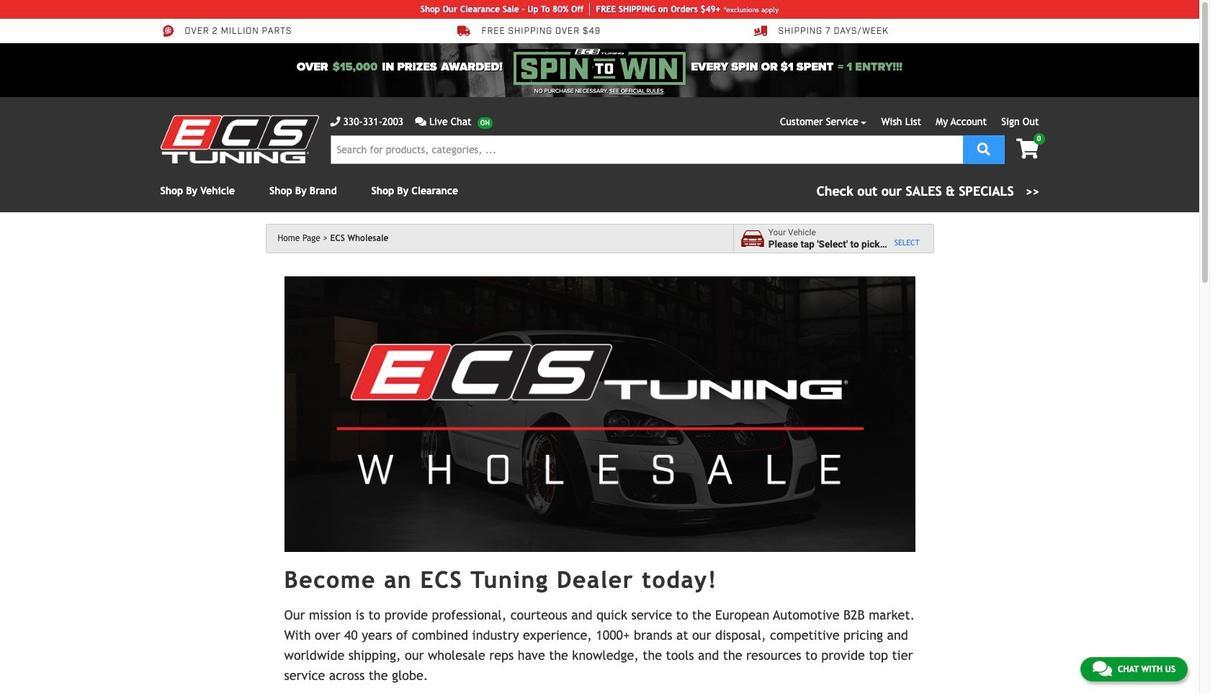 Task type: describe. For each thing, give the bounding box(es) containing it.
search image
[[977, 142, 990, 155]]

Search text field
[[330, 135, 963, 164]]

shopping cart image
[[1016, 139, 1039, 159]]



Task type: vqa. For each thing, say whether or not it's contained in the screenshot.
the right Chat
no



Task type: locate. For each thing, give the bounding box(es) containing it.
comments image
[[415, 117, 426, 127]]

phone image
[[330, 117, 340, 127]]

comments image
[[1093, 661, 1112, 678]]

ecs tuning image
[[160, 115, 319, 164]]

ecs tuning 'spin to win' contest logo image
[[514, 49, 685, 85]]



